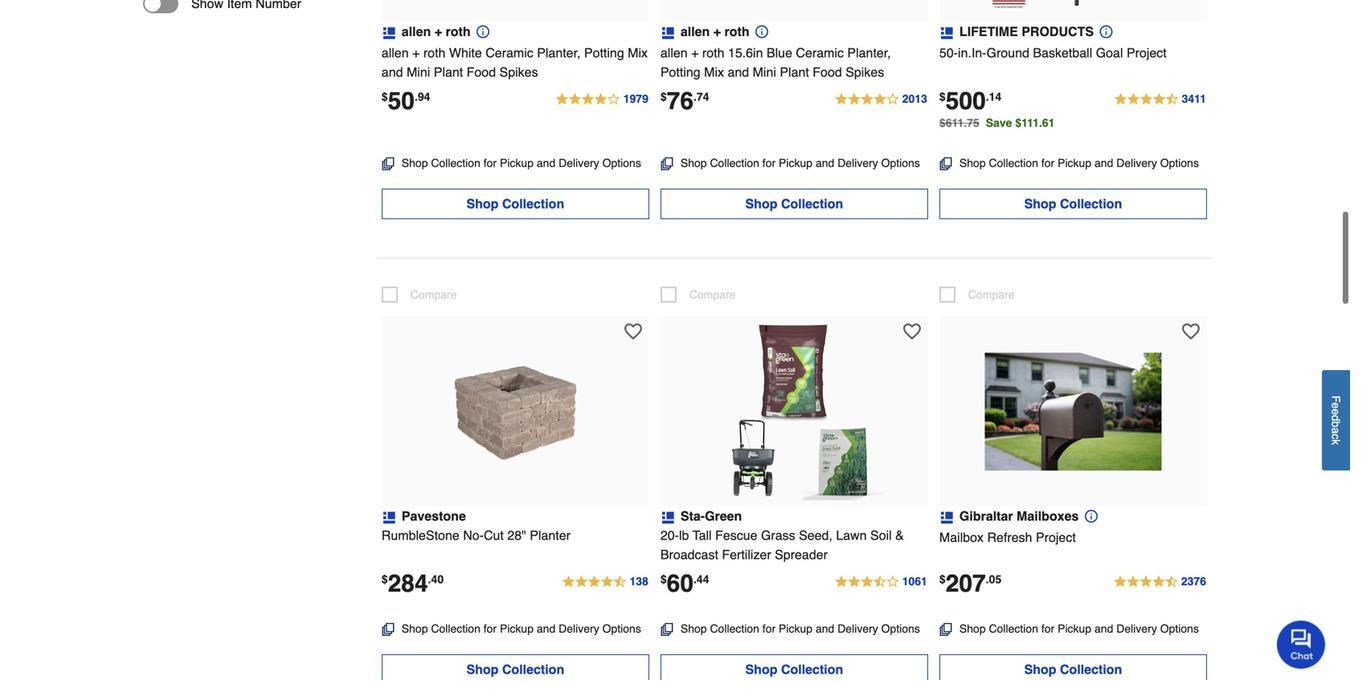Task type: describe. For each thing, give the bounding box(es) containing it.
and inside allen + roth white ceramic planter, potting mix and  mini plant food spikes
[[382, 65, 403, 80]]

$ for 50
[[382, 91, 388, 103]]

sta-green 20-lb tall fescue grass seed, lawn soil & broadcast fertilizer spreader image
[[706, 324, 883, 501]]

$ 207 .05
[[940, 570, 1002, 598]]

mix inside allen + roth white ceramic planter, potting mix and  mini plant food spikes
[[628, 46, 648, 60]]

broadcast
[[661, 548, 719, 563]]

basketball
[[1033, 46, 1093, 60]]

options down 2013
[[882, 157, 920, 170]]

in.in-
[[958, 46, 987, 60]]

$ for 284
[[382, 574, 388, 586]]

$ 284 .40
[[382, 570, 444, 598]]

.94
[[415, 91, 430, 103]]

no-
[[463, 529, 484, 543]]

lb
[[679, 529, 689, 543]]

mix inside allen + roth 15.6in blue ceramic planter, potting mix and  mini plant food spikes
[[704, 65, 724, 80]]

ceramic inside allen + roth 15.6in blue ceramic planter, potting mix and  mini plant food spikes
[[796, 46, 844, 60]]

mailbox
[[940, 531, 984, 545]]

+ inside allen + roth 15.6in blue ceramic planter, potting mix and  mini plant food spikes
[[691, 46, 699, 60]]

ground
[[987, 46, 1030, 60]]

seed,
[[799, 529, 833, 543]]

mini inside allen + roth white ceramic planter, potting mix and  mini plant food spikes
[[407, 65, 430, 80]]

.44
[[694, 574, 709, 586]]

2 e from the top
[[1330, 409, 1343, 416]]

4.5 stars image for 284
[[561, 573, 649, 593]]

rumblestone
[[382, 529, 460, 543]]

138
[[630, 576, 649, 588]]

.40
[[428, 574, 444, 586]]

actual price $500.14 element
[[940, 87, 1002, 115]]

500
[[946, 87, 986, 115]]

allen + roth 15.6in blue ceramic planter, potting mix and  mini plant food spikes
[[661, 46, 891, 80]]

allen inside allen + roth 15.6in blue ceramic planter, potting mix and  mini plant food spikes
[[661, 46, 688, 60]]

allen up .74
[[681, 24, 710, 39]]

allen + roth white ceramic planter, potting mix and  mini plant food spikes
[[382, 46, 648, 80]]

pavestone
[[402, 509, 466, 524]]

$611.75 save $111.61
[[940, 117, 1055, 130]]

+ up allen + roth 15.6in blue ceramic planter, potting mix and  mini plant food spikes
[[714, 24, 721, 39]]

planter, inside allen + roth 15.6in blue ceramic planter, potting mix and  mini plant food spikes
[[848, 46, 891, 60]]

1 heart outline image from the left
[[903, 323, 921, 341]]

white
[[449, 46, 482, 60]]

1 horizontal spatial yes image
[[1085, 511, 1098, 523]]

50-
[[940, 46, 958, 60]]

allen up .94
[[402, 24, 431, 39]]

$ for 76
[[661, 91, 667, 103]]

lifetime products
[[960, 24, 1094, 39]]

actual price $284.40 element
[[382, 570, 444, 598]]

1061
[[903, 576, 928, 588]]

save
[[986, 117, 1012, 130]]

actual price $50.94 element
[[382, 87, 430, 115]]

cut
[[484, 529, 504, 543]]

$ for 207
[[940, 574, 946, 586]]

$ 500 .14
[[940, 87, 1002, 115]]

spikes inside allen + roth 15.6in blue ceramic planter, potting mix and  mini plant food spikes
[[846, 65, 884, 80]]

goal
[[1096, 46, 1123, 60]]

plant inside allen + roth 15.6in blue ceramic planter, potting mix and  mini plant food spikes
[[780, 65, 809, 80]]

products
[[1022, 24, 1094, 39]]

.05
[[986, 574, 1002, 586]]

4.5 stars image for 500
[[1114, 90, 1207, 109]]

fescue
[[715, 529, 758, 543]]

gr_4033 element
[[382, 287, 457, 303]]

actual price $60.44 element
[[661, 570, 709, 598]]

allen inside allen + roth white ceramic planter, potting mix and  mini plant food spikes
[[382, 46, 409, 60]]

.14
[[986, 91, 1002, 103]]

was price $611.75 element
[[940, 113, 986, 130]]

a
[[1330, 428, 1343, 434]]

options down 138
[[603, 623, 641, 636]]

207
[[946, 570, 986, 598]]

food inside allen + roth 15.6in blue ceramic planter, potting mix and  mini plant food spikes
[[813, 65, 842, 80]]

planter
[[530, 529, 571, 543]]

food inside allen + roth white ceramic planter, potting mix and  mini plant food spikes
[[467, 65, 496, 80]]

1 vertical spatial project
[[1036, 531, 1076, 545]]

refresh
[[987, 531, 1033, 545]]

options down 2376
[[1160, 623, 1199, 636]]

fertilizer
[[722, 548, 771, 563]]

allen + roth for 15.6in
[[681, 24, 750, 39]]

allen + roth for white
[[402, 24, 471, 39]]

lifetime products 50-in.in-ground basketball goal project image
[[985, 0, 1162, 16]]

1 e from the top
[[1330, 403, 1343, 409]]

heart outline image
[[624, 323, 642, 341]]

$ 60 .44
[[661, 570, 709, 598]]

roth inside allen + roth 15.6in blue ceramic planter, potting mix and  mini plant food spikes
[[702, 46, 725, 60]]

options down "1061"
[[882, 623, 920, 636]]

0 vertical spatial project
[[1127, 46, 1167, 60]]

15.6in
[[728, 46, 763, 60]]

pavestone rumblestone no-cut 28" planter image
[[427, 324, 604, 501]]

c
[[1330, 434, 1343, 440]]

grass
[[761, 529, 795, 543]]

gibraltar
[[960, 509, 1013, 524]]

gibraltar mailboxes mailbox refresh project image
[[985, 324, 1162, 501]]



Task type: vqa. For each thing, say whether or not it's contained in the screenshot.
volt
no



Task type: locate. For each thing, give the bounding box(es) containing it.
project
[[1127, 46, 1167, 60], [1036, 531, 1076, 545]]

0 horizontal spatial mix
[[628, 46, 648, 60]]

2 4 stars image from the left
[[834, 90, 928, 109]]

2 planter, from the left
[[848, 46, 891, 60]]

50-in.in-ground basketball goal project
[[940, 46, 1167, 60]]

1 vertical spatial mix
[[704, 65, 724, 80]]

chat invite button image
[[1277, 621, 1326, 670]]

tall
[[693, 529, 712, 543]]

sta-green 20-lb tall fescue grass seed, lawn soil & broadcast fertilizer spreader
[[661, 509, 904, 563]]

soil
[[871, 529, 892, 543]]

2 food from the left
[[813, 65, 842, 80]]

$
[[382, 91, 388, 103], [661, 91, 667, 103], [940, 91, 946, 103], [382, 574, 388, 586], [661, 574, 667, 586], [940, 574, 946, 586]]

roth up the 15.6in
[[725, 24, 750, 39]]

mailbox refresh project
[[940, 531, 1076, 545]]

planter, inside allen + roth white ceramic planter, potting mix and  mini plant food spikes
[[537, 46, 581, 60]]

2013
[[903, 93, 928, 105]]

and inside allen + roth 15.6in blue ceramic planter, potting mix and  mini plant food spikes
[[728, 65, 749, 80]]

mini
[[407, 65, 430, 80], [753, 65, 776, 80]]

2 spikes from the left
[[846, 65, 884, 80]]

1 horizontal spatial plant
[[780, 65, 809, 80]]

shop collection
[[467, 197, 564, 212], [746, 197, 843, 212], [1025, 197, 1122, 212], [467, 663, 564, 678], [746, 663, 843, 678], [1025, 663, 1122, 678]]

e up b
[[1330, 409, 1343, 416]]

mix up 1979
[[628, 46, 648, 60]]

$ inside $ 207 .05
[[940, 574, 946, 586]]

compare inside gr_8225 element
[[969, 289, 1015, 302]]

4 stars image for 76
[[834, 90, 928, 109]]

potting up 1979
[[584, 46, 624, 60]]

$ for 60
[[661, 574, 667, 586]]

4 stars image for 50
[[555, 90, 649, 109]]

$ inside $ 76 .74
[[661, 91, 667, 103]]

60
[[667, 570, 694, 598]]

1 horizontal spatial spikes
[[846, 65, 884, 80]]

2 mini from the left
[[753, 65, 776, 80]]

plant inside allen + roth white ceramic planter, potting mix and  mini plant food spikes
[[434, 65, 463, 80]]

0 horizontal spatial allen + roth
[[402, 24, 471, 39]]

and
[[382, 65, 403, 80], [728, 65, 749, 80], [537, 157, 556, 170], [816, 157, 835, 170], [1095, 157, 1114, 170], [537, 623, 556, 636], [816, 623, 835, 636], [1095, 623, 1114, 636]]

green
[[705, 509, 742, 524]]

delivery
[[559, 157, 599, 170], [838, 157, 878, 170], [1117, 157, 1157, 170], [559, 623, 599, 636], [838, 623, 878, 636], [1117, 623, 1157, 636]]

ceramic inside allen + roth white ceramic planter, potting mix and  mini plant food spikes
[[486, 46, 534, 60]]

mailboxes
[[1017, 509, 1079, 524]]

roth inside allen + roth white ceramic planter, potting mix and  mini plant food spikes
[[423, 46, 446, 60]]

4.5 stars image for 207
[[1113, 573, 1207, 593]]

$ 50 .94
[[382, 87, 430, 115]]

plant down white
[[434, 65, 463, 80]]

yes image for blue
[[756, 25, 769, 38]]

4 stars image containing 2013
[[834, 90, 928, 109]]

yes image up the 15.6in
[[756, 25, 769, 38]]

1 ceramic from the left
[[486, 46, 534, 60]]

+ up .94
[[412, 46, 420, 60]]

spreader
[[775, 548, 828, 563]]

blue
[[767, 46, 793, 60]]

roth left the 15.6in
[[702, 46, 725, 60]]

1979
[[624, 93, 649, 105]]

$111.61
[[1015, 117, 1055, 130]]

shop collection link
[[382, 189, 649, 220], [661, 189, 928, 220], [940, 189, 1207, 220], [382, 655, 649, 681], [661, 655, 928, 681], [940, 655, 1207, 681]]

0 horizontal spatial planter,
[[537, 46, 581, 60]]

gr_8225 element
[[940, 287, 1015, 303]]

compare
[[411, 289, 457, 302], [690, 289, 736, 302], [969, 289, 1015, 302]]

1 horizontal spatial project
[[1127, 46, 1167, 60]]

f e e d b a c k button
[[1322, 371, 1350, 471]]

4 stars image
[[555, 90, 649, 109], [834, 90, 928, 109]]

0 horizontal spatial potting
[[584, 46, 624, 60]]

0 vertical spatial potting
[[584, 46, 624, 60]]

0 horizontal spatial food
[[467, 65, 496, 80]]

.74
[[694, 91, 709, 103]]

yes image up goal
[[1100, 25, 1113, 38]]

lifetime
[[960, 24, 1018, 39]]

e
[[1330, 403, 1343, 409], [1330, 409, 1343, 416]]

sta-
[[681, 509, 705, 524]]

yes image for goal
[[1100, 25, 1113, 38]]

compare for the gr_4033 element
[[411, 289, 457, 302]]

allen + roth up white
[[402, 24, 471, 39]]

$ 76 .74
[[661, 87, 709, 115]]

1 4 stars image from the left
[[555, 90, 649, 109]]

lawn
[[836, 529, 867, 543]]

f
[[1330, 396, 1343, 403]]

0 horizontal spatial mini
[[407, 65, 430, 80]]

2376
[[1181, 576, 1207, 588]]

4.5 stars image containing 3411
[[1114, 90, 1207, 109]]

pavestone rumblestone no-cut 28" planter
[[382, 509, 571, 543]]

$ inside $ 50 .94
[[382, 91, 388, 103]]

1 horizontal spatial mini
[[753, 65, 776, 80]]

options
[[603, 157, 641, 170], [882, 157, 920, 170], [1160, 157, 1199, 170], [603, 623, 641, 636], [882, 623, 920, 636], [1160, 623, 1199, 636]]

20-
[[661, 529, 679, 543]]

compare inside the gr_4033 element
[[411, 289, 457, 302]]

1 compare from the left
[[411, 289, 457, 302]]

+ left yes image
[[435, 24, 442, 39]]

food
[[467, 65, 496, 80], [813, 65, 842, 80]]

options down 3411
[[1160, 157, 1199, 170]]

0 horizontal spatial heart outline image
[[903, 323, 921, 341]]

plant
[[434, 65, 463, 80], [780, 65, 809, 80]]

mix up .74
[[704, 65, 724, 80]]

$ right 138
[[661, 574, 667, 586]]

for
[[484, 157, 497, 170], [763, 157, 776, 170], [1042, 157, 1055, 170], [484, 623, 497, 636], [763, 623, 776, 636], [1042, 623, 1055, 636]]

$ left the '.40'
[[382, 574, 388, 586]]

compare inside gr_10181 element
[[690, 289, 736, 302]]

1 horizontal spatial allen + roth
[[681, 24, 750, 39]]

1 horizontal spatial potting
[[661, 65, 701, 80]]

1 horizontal spatial ceramic
[[796, 46, 844, 60]]

+ up .74
[[691, 46, 699, 60]]

1 horizontal spatial mix
[[704, 65, 724, 80]]

k
[[1330, 440, 1343, 446]]

284
[[388, 570, 428, 598]]

spikes
[[500, 65, 538, 80], [846, 65, 884, 80]]

4 stars image containing 1979
[[555, 90, 649, 109]]

0 vertical spatial mix
[[628, 46, 648, 60]]

2 plant from the left
[[780, 65, 809, 80]]

$ for 500
[[940, 91, 946, 103]]

d
[[1330, 416, 1343, 422]]

actual price $76.74 element
[[661, 87, 709, 115]]

mix
[[628, 46, 648, 60], [704, 65, 724, 80]]

potting inside allen + roth white ceramic planter, potting mix and  mini plant food spikes
[[584, 46, 624, 60]]

3.5 stars image
[[834, 573, 928, 593]]

1 horizontal spatial 4 stars image
[[834, 90, 928, 109]]

collection
[[431, 157, 481, 170], [710, 157, 760, 170], [989, 157, 1039, 170], [502, 197, 564, 212], [781, 197, 843, 212], [1060, 197, 1122, 212], [431, 623, 481, 636], [710, 623, 760, 636], [989, 623, 1039, 636], [502, 663, 564, 678], [781, 663, 843, 678], [1060, 663, 1122, 678]]

plant down blue
[[780, 65, 809, 80]]

potting
[[584, 46, 624, 60], [661, 65, 701, 80]]

0 horizontal spatial 4 stars image
[[555, 90, 649, 109]]

$ inside the $ 284 .40
[[382, 574, 388, 586]]

4.5 stars image containing 2376
[[1113, 573, 1207, 593]]

project down mailboxes
[[1036, 531, 1076, 545]]

0 horizontal spatial plant
[[434, 65, 463, 80]]

heart outline image
[[903, 323, 921, 341], [1182, 323, 1200, 341]]

50
[[388, 87, 415, 115]]

1 allen + roth from the left
[[402, 24, 471, 39]]

compare for gr_10181 element
[[690, 289, 736, 302]]

project right goal
[[1127, 46, 1167, 60]]

yes image
[[477, 25, 490, 38]]

yes image
[[756, 25, 769, 38], [1100, 25, 1113, 38], [1085, 511, 1098, 523]]

2 horizontal spatial yes image
[[1100, 25, 1113, 38]]

allen
[[402, 24, 431, 39], [681, 24, 710, 39], [382, 46, 409, 60], [661, 46, 688, 60]]

1 horizontal spatial planter,
[[848, 46, 891, 60]]

potting up the 76
[[661, 65, 701, 80]]

compare for gr_8225 element on the top right
[[969, 289, 1015, 302]]

+ inside allen + roth white ceramic planter, potting mix and  mini plant food spikes
[[412, 46, 420, 60]]

0 horizontal spatial compare
[[411, 289, 457, 302]]

mini up .94
[[407, 65, 430, 80]]

shop collection for pickup and delivery options
[[402, 157, 641, 170], [681, 157, 920, 170], [960, 157, 1199, 170], [402, 623, 641, 636], [681, 623, 920, 636], [960, 623, 1199, 636]]

1 horizontal spatial food
[[813, 65, 842, 80]]

$ inside the $ 60 .44
[[661, 574, 667, 586]]

pickup
[[500, 157, 534, 170], [779, 157, 813, 170], [1058, 157, 1092, 170], [500, 623, 534, 636], [779, 623, 813, 636], [1058, 623, 1092, 636]]

ceramic right blue
[[796, 46, 844, 60]]

2 allen + roth from the left
[[681, 24, 750, 39]]

0 horizontal spatial ceramic
[[486, 46, 534, 60]]

$ right "1061"
[[940, 574, 946, 586]]

mini down blue
[[753, 65, 776, 80]]

0 horizontal spatial project
[[1036, 531, 1076, 545]]

yes image right mailboxes
[[1085, 511, 1098, 523]]

1 horizontal spatial heart outline image
[[1182, 323, 1200, 341]]

show item number element
[[143, 0, 301, 13]]

potting inside allen + roth 15.6in blue ceramic planter, potting mix and  mini plant food spikes
[[661, 65, 701, 80]]

2 heart outline image from the left
[[1182, 323, 1200, 341]]

gr_10181 element
[[661, 287, 736, 303]]

roth up white
[[446, 24, 471, 39]]

roth left white
[[423, 46, 446, 60]]

b
[[1330, 422, 1343, 428]]

2 compare from the left
[[690, 289, 736, 302]]

e up d
[[1330, 403, 1343, 409]]

mini inside allen + roth 15.6in blue ceramic planter, potting mix and  mini plant food spikes
[[753, 65, 776, 80]]

28"
[[507, 529, 526, 543]]

ceramic
[[486, 46, 534, 60], [796, 46, 844, 60]]

2 horizontal spatial compare
[[969, 289, 1015, 302]]

shop
[[402, 157, 428, 170], [681, 157, 707, 170], [960, 157, 986, 170], [467, 197, 499, 212], [746, 197, 778, 212], [1025, 197, 1057, 212], [402, 623, 428, 636], [681, 623, 707, 636], [960, 623, 986, 636], [467, 663, 499, 678], [746, 663, 778, 678], [1025, 663, 1057, 678]]

allen up the 76
[[661, 46, 688, 60]]

allen up 50
[[382, 46, 409, 60]]

4.5 stars image
[[1114, 90, 1207, 109], [561, 573, 649, 593], [1113, 573, 1207, 593]]

0 horizontal spatial yes image
[[756, 25, 769, 38]]

allen + roth
[[402, 24, 471, 39], [681, 24, 750, 39]]

1 spikes from the left
[[500, 65, 538, 80]]

4.5 stars image containing 138
[[561, 573, 649, 593]]

$ right 2013
[[940, 91, 946, 103]]

&
[[896, 529, 904, 543]]

1 horizontal spatial compare
[[690, 289, 736, 302]]

$ right 1979
[[661, 91, 667, 103]]

1 vertical spatial potting
[[661, 65, 701, 80]]

$ left .94
[[382, 91, 388, 103]]

spikes inside allen + roth white ceramic planter, potting mix and  mini plant food spikes
[[500, 65, 538, 80]]

ceramic down yes image
[[486, 46, 534, 60]]

roth
[[446, 24, 471, 39], [725, 24, 750, 39], [423, 46, 446, 60], [702, 46, 725, 60]]

76
[[667, 87, 694, 115]]

actual price $207.05 element
[[940, 570, 1002, 598]]

gibraltar mailboxes
[[960, 509, 1079, 524]]

$611.75
[[940, 117, 980, 130]]

1 mini from the left
[[407, 65, 430, 80]]

1 planter, from the left
[[537, 46, 581, 60]]

3 compare from the left
[[969, 289, 1015, 302]]

2 ceramic from the left
[[796, 46, 844, 60]]

0 horizontal spatial spikes
[[500, 65, 538, 80]]

+
[[435, 24, 442, 39], [714, 24, 721, 39], [412, 46, 420, 60], [691, 46, 699, 60]]

1 plant from the left
[[434, 65, 463, 80]]

allen + roth up the 15.6in
[[681, 24, 750, 39]]

f e e d b a c k
[[1330, 396, 1343, 446]]

options down 1979
[[603, 157, 641, 170]]

3411
[[1182, 93, 1207, 105]]

1 food from the left
[[467, 65, 496, 80]]

$ inside $ 500 .14
[[940, 91, 946, 103]]

planter,
[[537, 46, 581, 60], [848, 46, 891, 60]]



